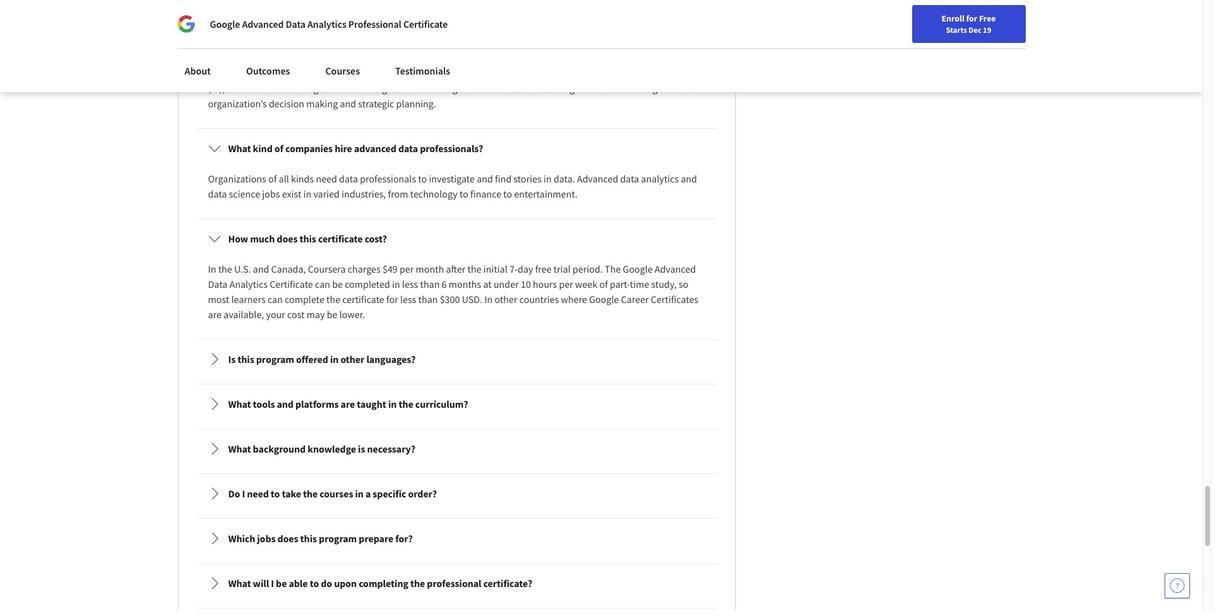 Task type: locate. For each thing, give the bounding box(es) containing it.
the inside dropdown button
[[410, 577, 425, 590]]

other down under
[[495, 293, 517, 306]]

what for what background knowledge is necessary?
[[228, 443, 251, 455]]

to up technology
[[418, 172, 427, 185]]

2 horizontal spatial can
[[590, 82, 605, 95]]

0 vertical spatial program
[[256, 353, 294, 365]]

1 vertical spatial analytics
[[229, 278, 268, 290]]

does inside dropdown button
[[277, 232, 298, 245]]

1 horizontal spatial analytics
[[307, 18, 346, 30]]

organization's
[[443, 82, 502, 95], [208, 97, 267, 110]]

2 horizontal spatial google
[[623, 263, 653, 275]]

these
[[528, 82, 553, 95]]

this up able
[[300, 532, 317, 545]]

1 horizontal spatial data.
[[554, 172, 575, 185]]

1 vertical spatial program
[[319, 532, 357, 545]]

1 horizontal spatial i
[[271, 577, 274, 590]]

4 what from the top
[[228, 443, 251, 455]]

this right is
[[238, 353, 254, 365]]

1 vertical spatial than
[[418, 293, 438, 306]]

0 vertical spatial jobs
[[262, 187, 280, 200]]

what left the will at the left bottom of the page
[[228, 577, 251, 590]]

1 vertical spatial other
[[341, 353, 364, 365]]

program left offered
[[256, 353, 294, 365]]

complete
[[285, 293, 324, 306]]

what inside 'dropdown button'
[[228, 37, 251, 49]]

2 what from the top
[[228, 142, 251, 155]]

to inside dropdown button
[[271, 487, 280, 500]]

advanced up (ai),
[[208, 67, 249, 79]]

1 vertical spatial data
[[208, 278, 227, 290]]

data. up entertainment.
[[554, 172, 575, 185]]

starts
[[946, 25, 967, 35]]

1 horizontal spatial analytics
[[328, 37, 368, 49]]

professionals?
[[420, 142, 483, 155]]

does for jobs
[[277, 532, 298, 545]]

1 vertical spatial for
[[386, 293, 398, 306]]

2 vertical spatial can
[[268, 293, 283, 306]]

are
[[208, 308, 222, 321], [341, 398, 355, 410]]

insights down programming,
[[555, 82, 588, 95]]

can up your
[[268, 293, 283, 306]]

certificate down 'canada,'
[[270, 278, 313, 290]]

other left languages?
[[341, 353, 364, 365]]

what tools and platforms are taught in the curriculum?
[[228, 398, 468, 410]]

to inside dropdown button
[[310, 577, 319, 590]]

of inside in the u.s. and canada, coursera charges $49 per month after the initial 7-day free trial period. the google advanced data analytics certificate can be completed in less than 6 months at under 10 hours per week of part-time study, so most learners can complete the certificate for less than $300 usd. in other countries where google career certificates are available, your cost may be lower.
[[599, 278, 608, 290]]

how
[[228, 232, 248, 245]]

analytics inside 'dropdown button'
[[328, 37, 368, 49]]

uses
[[434, 67, 453, 79]]

advanced up so
[[655, 263, 696, 275]]

free
[[979, 13, 996, 24]]

the right the 'taught'
[[399, 398, 413, 410]]

are down most
[[208, 308, 222, 321]]

week
[[575, 278, 597, 290]]

google right the google icon
[[210, 18, 240, 30]]

advanced data analytics (also known as data science) uses math and statistics, programming, artificial intelligence (ai), and machine learning to uncover insights within an organization's data. these insights can be used to guide the organization's decision making and strategic planning.
[[208, 67, 694, 110]]

in down the at
[[484, 293, 493, 306]]

used
[[619, 82, 640, 95]]

1 horizontal spatial are
[[341, 398, 355, 410]]

be right may
[[327, 308, 337, 321]]

google
[[210, 18, 240, 30], [623, 263, 653, 275], [589, 293, 619, 306]]

be inside advanced data analytics (also known as data science) uses math and statistics, programming, artificial intelligence (ai), and machine learning to uncover insights within an organization's data. these insights can be used to guide the organization's decision making and strategic planning.
[[607, 82, 617, 95]]

0 horizontal spatial are
[[208, 308, 222, 321]]

are inside dropdown button
[[341, 398, 355, 410]]

take
[[282, 487, 301, 500]]

in
[[208, 263, 216, 275], [484, 293, 493, 306]]

2 vertical spatial this
[[300, 532, 317, 545]]

what left tools
[[228, 398, 251, 410]]

6
[[442, 278, 447, 290]]

decision
[[269, 97, 304, 110]]

5 what from the top
[[228, 577, 251, 590]]

can down coursera
[[315, 278, 330, 290]]

need
[[316, 172, 337, 185], [247, 487, 269, 500]]

0 vertical spatial i
[[242, 487, 245, 500]]

google up time
[[623, 263, 653, 275]]

certificate down completed
[[342, 293, 384, 306]]

0 horizontal spatial for
[[386, 293, 398, 306]]

2 vertical spatial analytics
[[641, 172, 679, 185]]

does down take
[[277, 532, 298, 545]]

0 vertical spatial analytics
[[328, 37, 368, 49]]

advanced right hire
[[354, 142, 396, 155]]

None search field
[[180, 8, 483, 33]]

0 vertical spatial data
[[286, 18, 306, 30]]

at
[[483, 278, 492, 290]]

1 vertical spatial advanced
[[354, 142, 396, 155]]

insights up strategic
[[367, 82, 400, 95]]

organization's down (ai),
[[208, 97, 267, 110]]

be down artificial
[[607, 82, 617, 95]]

do
[[321, 577, 332, 590]]

1 horizontal spatial for
[[966, 13, 977, 24]]

0 horizontal spatial per
[[400, 263, 414, 275]]

jobs down all
[[262, 187, 280, 200]]

0 vertical spatial for
[[966, 13, 977, 24]]

does inside 'dropdown button'
[[277, 532, 298, 545]]

1 horizontal spatial program
[[319, 532, 357, 545]]

1 what from the top
[[228, 37, 251, 49]]

what left kind
[[228, 142, 251, 155]]

is left necessary?
[[358, 443, 365, 455]]

in right the 'taught'
[[388, 398, 397, 410]]

able
[[289, 577, 308, 590]]

does
[[277, 232, 298, 245], [277, 532, 298, 545]]

are inside in the u.s. and canada, coursera charges $49 per month after the initial 7-day free trial period. the google advanced data analytics certificate can be completed in less than 6 months at under 10 hours per week of part-time study, so most learners can complete the certificate for less than $300 usd. in other countries where google career certificates are available, your cost may be lower.
[[208, 308, 222, 321]]

courses link
[[318, 57, 367, 85]]

the
[[678, 82, 692, 95], [218, 263, 232, 275], [468, 263, 481, 275], [326, 293, 340, 306], [399, 398, 413, 410], [303, 487, 318, 500], [410, 577, 425, 590]]

for down completed
[[386, 293, 398, 306]]

0 vertical spatial is
[[253, 37, 260, 49]]

is inside dropdown button
[[358, 443, 365, 455]]

how much does this certificate cost? button
[[198, 221, 715, 256]]

1 vertical spatial is
[[358, 443, 365, 455]]

offered
[[296, 353, 328, 365]]

jobs right which
[[257, 532, 275, 545]]

programming,
[[539, 67, 599, 79]]

to down investigate
[[460, 187, 468, 200]]

is up outcomes
[[253, 37, 260, 49]]

per down trial
[[559, 278, 573, 290]]

what
[[228, 37, 251, 49], [228, 142, 251, 155], [228, 398, 251, 410], [228, 443, 251, 455], [228, 577, 251, 590]]

learners
[[231, 293, 266, 306]]

advanced up what is advanced data analytics ?
[[242, 18, 284, 30]]

1 horizontal spatial google
[[589, 293, 619, 306]]

to
[[320, 82, 329, 95], [642, 82, 651, 95], [418, 172, 427, 185], [460, 187, 468, 200], [503, 187, 512, 200], [271, 487, 280, 500], [310, 577, 319, 590]]

in left u.s.
[[208, 263, 216, 275]]

in down "$49"
[[392, 278, 400, 290]]

0 vertical spatial certificate
[[403, 18, 448, 30]]

certificate
[[318, 232, 363, 245], [342, 293, 384, 306]]

data up most
[[208, 278, 227, 290]]

analytics inside 'organizations of all kinds need data professionals to investigate and find stories in data. advanced data analytics and data science jobs exist in varied industries, from technology to finance to entertainment.'
[[641, 172, 679, 185]]

what is advanced data analytics ? button
[[198, 25, 715, 61]]

this up coursera
[[300, 232, 316, 245]]

enroll
[[942, 13, 965, 24]]

this for jobs
[[300, 532, 317, 545]]

can inside advanced data analytics (also known as data science) uses math and statistics, programming, artificial intelligence (ai), and machine learning to uncover insights within an organization's data. these insights can be used to guide the organization's decision making and strategic planning.
[[590, 82, 605, 95]]

under
[[494, 278, 519, 290]]

as
[[365, 67, 374, 79]]

certificate up 'testimonials'
[[403, 18, 448, 30]]

what will i be able to do upon completing the professional certificate?
[[228, 577, 532, 590]]

what up outcomes
[[228, 37, 251, 49]]

in inside dropdown button
[[355, 487, 364, 500]]

1 horizontal spatial organization's
[[443, 82, 502, 95]]

can down artificial
[[590, 82, 605, 95]]

1 vertical spatial can
[[315, 278, 330, 290]]

of left all
[[268, 172, 277, 185]]

the right completing
[[410, 577, 425, 590]]

curriculum?
[[415, 398, 468, 410]]

of right kind
[[275, 142, 283, 155]]

0 horizontal spatial data.
[[504, 82, 526, 95]]

investigate
[[429, 172, 475, 185]]

1 vertical spatial data.
[[554, 172, 575, 185]]

analytics up learners
[[229, 278, 268, 290]]

kind
[[253, 142, 273, 155]]

0 vertical spatial than
[[420, 278, 440, 290]]

advanced up outcomes
[[262, 37, 304, 49]]

0 vertical spatial other
[[495, 293, 517, 306]]

0 vertical spatial are
[[208, 308, 222, 321]]

the right take
[[303, 487, 318, 500]]

1 horizontal spatial advanced
[[354, 142, 396, 155]]

0 horizontal spatial advanced
[[262, 37, 304, 49]]

0 horizontal spatial need
[[247, 487, 269, 500]]

0 horizontal spatial other
[[341, 353, 364, 365]]

2 horizontal spatial analytics
[[641, 172, 679, 185]]

the up lower.
[[326, 293, 340, 306]]

data.
[[504, 82, 526, 95], [554, 172, 575, 185]]

be left able
[[276, 577, 287, 590]]

data. down "statistics,"
[[504, 82, 526, 95]]

data inside dropdown button
[[398, 142, 418, 155]]

0 vertical spatial in
[[208, 263, 216, 275]]

what inside dropdown button
[[228, 577, 251, 590]]

the right guide
[[678, 82, 692, 95]]

the up months
[[468, 263, 481, 275]]

completed
[[345, 278, 390, 290]]

the inside dropdown button
[[303, 487, 318, 500]]

i right the will at the left bottom of the page
[[271, 577, 274, 590]]

0 vertical spatial google
[[210, 18, 240, 30]]

will
[[253, 577, 269, 590]]

1 vertical spatial organization's
[[208, 97, 267, 110]]

0 vertical spatial analytics
[[307, 18, 346, 30]]

1 vertical spatial google
[[623, 263, 653, 275]]

learning
[[284, 82, 318, 95]]

1 vertical spatial certificate
[[270, 278, 313, 290]]

be inside dropdown button
[[276, 577, 287, 590]]

need right do
[[247, 487, 269, 500]]

0 horizontal spatial certificate
[[270, 278, 313, 290]]

hours
[[533, 278, 557, 290]]

for inside enroll for free starts dec 19
[[966, 13, 977, 24]]

1 vertical spatial jobs
[[257, 532, 275, 545]]

professional
[[348, 18, 401, 30]]

the inside dropdown button
[[399, 398, 413, 410]]

organization's down math
[[443, 82, 502, 95]]

1 vertical spatial analytics
[[272, 67, 310, 79]]

1 vertical spatial per
[[559, 278, 573, 290]]

courses
[[325, 64, 360, 77]]

in inside in the u.s. and canada, coursera charges $49 per month after the initial 7-day free trial period. the google advanced data analytics certificate can be completed in less than 6 months at under 10 hours per week of part-time study, so most learners can complete the certificate for less than $300 usd. in other countries where google career certificates are available, your cost may be lower.
[[392, 278, 400, 290]]

a
[[365, 487, 371, 500]]

0 horizontal spatial i
[[242, 487, 245, 500]]

does for much
[[277, 232, 298, 245]]

1 horizontal spatial need
[[316, 172, 337, 185]]

0 vertical spatial certificate
[[318, 232, 363, 245]]

what background knowledge is necessary?
[[228, 443, 415, 455]]

0 horizontal spatial data
[[208, 278, 227, 290]]

0 horizontal spatial in
[[208, 263, 216, 275]]

0 vertical spatial can
[[590, 82, 605, 95]]

languages?
[[366, 353, 416, 365]]

advanced inside 'organizations of all kinds need data professionals to investigate and find stories in data. advanced data analytics and data science jobs exist in varied industries, from technology to finance to entertainment.'
[[577, 172, 618, 185]]

0 vertical spatial data.
[[504, 82, 526, 95]]

per
[[400, 263, 414, 275], [559, 278, 573, 290]]

month
[[416, 263, 444, 275]]

0 horizontal spatial insights
[[367, 82, 400, 95]]

1 vertical spatial this
[[238, 353, 254, 365]]

0 horizontal spatial is
[[253, 37, 260, 49]]

be down coursera
[[332, 278, 343, 290]]

1 vertical spatial in
[[484, 293, 493, 306]]

0 horizontal spatial analytics
[[272, 67, 310, 79]]

1 vertical spatial i
[[271, 577, 274, 590]]

i inside do i need to take the courses in a specific order? dropdown button
[[242, 487, 245, 500]]

initial
[[483, 263, 508, 275]]

0 vertical spatial of
[[275, 142, 283, 155]]

1 vertical spatial are
[[341, 398, 355, 410]]

0 horizontal spatial google
[[210, 18, 240, 30]]

cost?
[[365, 232, 387, 245]]

0 vertical spatial does
[[277, 232, 298, 245]]

what tools and platforms are taught in the curriculum? button
[[198, 386, 715, 422]]

what left background
[[228, 443, 251, 455]]

0 horizontal spatial can
[[268, 293, 283, 306]]

need up varied
[[316, 172, 337, 185]]

what will i be able to do upon completing the professional certificate? button
[[198, 566, 715, 601]]

advanced up entertainment.
[[577, 172, 618, 185]]

than left $300 at left
[[418, 293, 438, 306]]

companies
[[285, 142, 333, 155]]

google down part-
[[589, 293, 619, 306]]

is
[[228, 353, 236, 365]]

for up dec on the top of page
[[966, 13, 977, 24]]

3 what from the top
[[228, 398, 251, 410]]

1 vertical spatial need
[[247, 487, 269, 500]]

in left a
[[355, 487, 364, 500]]

0 vertical spatial need
[[316, 172, 337, 185]]

cost
[[287, 308, 305, 321]]

in right offered
[[330, 353, 339, 365]]

this inside 'dropdown button'
[[300, 532, 317, 545]]

to left take
[[271, 487, 280, 500]]

certificate up coursera
[[318, 232, 363, 245]]

program inside dropdown button
[[256, 353, 294, 365]]

help center image
[[1170, 578, 1185, 593]]

math
[[455, 67, 477, 79]]

list item
[[196, 609, 717, 611]]

does right the much on the left of page
[[277, 232, 298, 245]]

2 insights from the left
[[555, 82, 588, 95]]

0 vertical spatial less
[[402, 278, 418, 290]]

1 horizontal spatial data
[[286, 18, 306, 30]]

2 vertical spatial of
[[599, 278, 608, 290]]

certificate inside how much does this certificate cost? dropdown button
[[318, 232, 363, 245]]

1 vertical spatial does
[[277, 532, 298, 545]]

per right "$49"
[[400, 263, 414, 275]]

0 horizontal spatial analytics
[[229, 278, 268, 290]]

where
[[561, 293, 587, 306]]

analytics up what is advanced data analytics ?
[[307, 18, 346, 30]]

1 horizontal spatial is
[[358, 443, 365, 455]]

lower.
[[339, 308, 365, 321]]

1 vertical spatial of
[[268, 172, 277, 185]]

day
[[518, 263, 533, 275]]

to left do
[[310, 577, 319, 590]]

0 horizontal spatial program
[[256, 353, 294, 365]]

0 vertical spatial advanced
[[262, 37, 304, 49]]

testimonials
[[395, 64, 450, 77]]

than
[[420, 278, 440, 290], [418, 293, 438, 306]]

1 horizontal spatial insights
[[555, 82, 588, 95]]

analytics
[[328, 37, 368, 49], [272, 67, 310, 79], [641, 172, 679, 185]]

of left part-
[[599, 278, 608, 290]]

1 horizontal spatial other
[[495, 293, 517, 306]]

what inside dropdown button
[[228, 398, 251, 410]]

(also
[[312, 67, 332, 79]]

i right do
[[242, 487, 245, 500]]

i inside what will i be able to do upon completing the professional certificate? dropdown button
[[271, 577, 274, 590]]

the inside advanced data analytics (also known as data science) uses math and statistics, programming, artificial intelligence (ai), and machine learning to uncover insights within an organization's data. these insights can be used to guide the organization's decision making and strategic planning.
[[678, 82, 692, 95]]

than left 6
[[420, 278, 440, 290]]

other inside the is this program offered in other languages? dropdown button
[[341, 353, 364, 365]]

study,
[[651, 278, 677, 290]]

data up what is advanced data analytics ?
[[286, 18, 306, 30]]

program left prepare
[[319, 532, 357, 545]]

be
[[607, 82, 617, 95], [332, 278, 343, 290], [327, 308, 337, 321], [276, 577, 287, 590]]

1 vertical spatial certificate
[[342, 293, 384, 306]]

technology
[[410, 187, 458, 200]]

organizations of all kinds need data professionals to investigate and find stories in data. advanced data analytics and data science jobs exist in varied industries, from technology to finance to entertainment.
[[208, 172, 699, 200]]

analytics
[[307, 18, 346, 30], [229, 278, 268, 290]]

are left the 'taught'
[[341, 398, 355, 410]]

1 horizontal spatial per
[[559, 278, 573, 290]]

this inside dropdown button
[[300, 232, 316, 245]]

0 vertical spatial this
[[300, 232, 316, 245]]



Task type: vqa. For each thing, say whether or not it's contained in the screenshot.
Beginner · Specialization · 1 - 3 Months
no



Task type: describe. For each thing, give the bounding box(es) containing it.
so
[[679, 278, 688, 290]]

this for much
[[300, 232, 316, 245]]

in up entertainment.
[[544, 172, 552, 185]]

planning.
[[396, 97, 436, 110]]

?
[[370, 37, 374, 49]]

$300
[[440, 293, 460, 306]]

shopping cart: 1 item image
[[907, 9, 931, 30]]

other inside in the u.s. and canada, coursera charges $49 per month after the initial 7-day free trial period. the google advanced data analytics certificate can be completed in less than 6 months at under 10 hours per week of part-time study, so most learners can complete the certificate for less than $300 usd. in other countries where google career certificates are available, your cost may be lower.
[[495, 293, 517, 306]]

completing
[[359, 577, 408, 590]]

an
[[431, 82, 441, 95]]

trial
[[554, 263, 571, 275]]

and inside in the u.s. and canada, coursera charges $49 per month after the initial 7-day free trial period. the google advanced data analytics certificate can be completed in less than 6 months at under 10 hours per week of part-time study, so most learners can complete the certificate for less than $300 usd. in other countries where google career certificates are available, your cost may be lower.
[[253, 263, 269, 275]]

the left u.s.
[[218, 263, 232, 275]]

analytics inside advanced data analytics (also known as data science) uses math and statistics, programming, artificial intelligence (ai), and machine learning to uncover insights within an organization's data. these insights can be used to guide the organization's decision making and strategic planning.
[[272, 67, 310, 79]]

is inside 'dropdown button'
[[253, 37, 260, 49]]

exist
[[282, 187, 301, 200]]

google advanced data analytics professional certificate
[[210, 18, 448, 30]]

certificate inside in the u.s. and canada, coursera charges $49 per month after the initial 7-day free trial period. the google advanced data analytics certificate can be completed in less than 6 months at under 10 hours per week of part-time study, so most learners can complete the certificate for less than $300 usd. in other countries where google career certificates are available, your cost may be lower.
[[342, 293, 384, 306]]

certificate?
[[483, 577, 532, 590]]

google image
[[177, 15, 195, 33]]

period.
[[573, 263, 603, 275]]

what kind of companies hire advanced data professionals?
[[228, 142, 483, 155]]

data. inside 'organizations of all kinds need data professionals to investigate and find stories in data. advanced data analytics and data science jobs exist in varied industries, from technology to finance to entertainment.'
[[554, 172, 575, 185]]

advanced inside 'dropdown button'
[[262, 37, 304, 49]]

1 insights from the left
[[367, 82, 400, 95]]

varied
[[313, 187, 340, 200]]

data. inside advanced data analytics (also known as data science) uses math and statistics, programming, artificial intelligence (ai), and machine learning to uncover insights within an organization's data. these insights can be used to guide the organization's decision making and strategic planning.
[[504, 82, 526, 95]]

what for what kind of companies hire advanced data professionals?
[[228, 142, 251, 155]]

1 horizontal spatial certificate
[[403, 18, 448, 30]]

hire
[[335, 142, 352, 155]]

organizations
[[208, 172, 266, 185]]

uncover
[[331, 82, 365, 95]]

background
[[253, 443, 306, 455]]

need inside 'organizations of all kinds need data professionals to investigate and find stories in data. advanced data analytics and data science jobs exist in varied industries, from technology to finance to entertainment.'
[[316, 172, 337, 185]]

stories
[[514, 172, 542, 185]]

platforms
[[295, 398, 339, 410]]

may
[[307, 308, 325, 321]]

in right exist at the top of page
[[303, 187, 311, 200]]

within
[[402, 82, 429, 95]]

knowledge
[[308, 443, 356, 455]]

artificial
[[601, 67, 636, 79]]

industries,
[[342, 187, 386, 200]]

making
[[306, 97, 338, 110]]

all
[[279, 172, 289, 185]]

this inside dropdown button
[[238, 353, 254, 365]]

intelligence
[[638, 67, 686, 79]]

strategic
[[358, 97, 394, 110]]

courses
[[320, 487, 353, 500]]

finance
[[470, 187, 501, 200]]

certificates
[[651, 293, 698, 306]]

countries
[[519, 293, 559, 306]]

what for what tools and platforms are taught in the curriculum?
[[228, 398, 251, 410]]

analytics inside in the u.s. and canada, coursera charges $49 per month after the initial 7-day free trial period. the google advanced data analytics certificate can be completed in less than 6 months at under 10 hours per week of part-time study, so most learners can complete the certificate for less than $300 usd. in other countries where google career certificates are available, your cost may be lower.
[[229, 278, 268, 290]]

to up making
[[320, 82, 329, 95]]

to down the find
[[503, 187, 512, 200]]

taught
[[357, 398, 386, 410]]

2 vertical spatial google
[[589, 293, 619, 306]]

for?
[[395, 532, 413, 545]]

19
[[983, 25, 991, 35]]

jobs inside 'dropdown button'
[[257, 532, 275, 545]]

upon
[[334, 577, 357, 590]]

certificate inside in the u.s. and canada, coursera charges $49 per month after the initial 7-day free trial period. the google advanced data analytics certificate can be completed in less than 6 months at under 10 hours per week of part-time study, so most learners can complete the certificate for less than $300 usd. in other countries where google career certificates are available, your cost may be lower.
[[270, 278, 313, 290]]

enroll for free starts dec 19
[[942, 13, 996, 35]]

is this program offered in other languages?
[[228, 353, 416, 365]]

for inside in the u.s. and canada, coursera charges $49 per month after the initial 7-day free trial period. the google advanced data analytics certificate can be completed in less than 6 months at under 10 hours per week of part-time study, so most learners can complete the certificate for less than $300 usd. in other countries where google career certificates are available, your cost may be lower.
[[386, 293, 398, 306]]

1 vertical spatial less
[[400, 293, 416, 306]]

outcomes
[[246, 64, 290, 77]]

career
[[621, 293, 649, 306]]

how much does this certificate cost?
[[228, 232, 387, 245]]

outcomes link
[[239, 57, 298, 85]]

advanced inside advanced data analytics (also known as data science) uses math and statistics, programming, artificial intelligence (ai), and machine learning to uncover insights within an organization's data. these insights can be used to guide the organization's decision making and strategic planning.
[[208, 67, 249, 79]]

dec
[[969, 25, 981, 35]]

program inside 'dropdown button'
[[319, 532, 357, 545]]

what for what will i be able to do upon completing the professional certificate?
[[228, 577, 251, 590]]

coursera
[[308, 263, 346, 275]]

what is advanced data analytics ?
[[228, 37, 374, 49]]

do i need to take the courses in a specific order? button
[[198, 476, 715, 511]]

data inside 'dropdown button'
[[306, 37, 326, 49]]

the
[[605, 263, 621, 275]]

guide
[[653, 82, 676, 95]]

0 vertical spatial per
[[400, 263, 414, 275]]

(ai),
[[208, 82, 225, 95]]

most
[[208, 293, 229, 306]]

of inside 'organizations of all kinds need data professionals to investigate and find stories in data. advanced data analytics and data science jobs exist in varied industries, from technology to finance to entertainment.'
[[268, 172, 277, 185]]

u.s.
[[234, 263, 251, 275]]

from
[[388, 187, 408, 200]]

and inside dropdown button
[[277, 398, 294, 410]]

known
[[334, 67, 363, 79]]

much
[[250, 232, 275, 245]]

order?
[[408, 487, 437, 500]]

english button
[[938, 0, 1014, 41]]

science)
[[397, 67, 432, 79]]

which
[[228, 532, 255, 545]]

which jobs does this program prepare for?
[[228, 532, 413, 545]]

1 horizontal spatial in
[[484, 293, 493, 306]]

months
[[449, 278, 481, 290]]

to right used
[[642, 82, 651, 95]]

what background knowledge is necessary? button
[[198, 431, 715, 467]]

need inside dropdown button
[[247, 487, 269, 500]]

jobs inside 'organizations of all kinds need data professionals to investigate and find stories in data. advanced data analytics and data science jobs exist in varied industries, from technology to finance to entertainment.'
[[262, 187, 280, 200]]

do
[[228, 487, 240, 500]]

specific
[[373, 487, 406, 500]]

advanced inside in the u.s. and canada, coursera charges $49 per month after the initial 7-day free trial period. the google advanced data analytics certificate can be completed in less than 6 months at under 10 hours per week of part-time study, so most learners can complete the certificate for less than $300 usd. in other countries where google career certificates are available, your cost may be lower.
[[655, 263, 696, 275]]

1 horizontal spatial can
[[315, 278, 330, 290]]

after
[[446, 263, 466, 275]]

0 horizontal spatial organization's
[[208, 97, 267, 110]]

data inside in the u.s. and canada, coursera charges $49 per month after the initial 7-day free trial period. the google advanced data analytics certificate can be completed in less than 6 months at under 10 hours per week of part-time study, so most learners can complete the certificate for less than $300 usd. in other countries where google career certificates are available, your cost may be lower.
[[208, 278, 227, 290]]

your
[[266, 308, 285, 321]]

of inside dropdown button
[[275, 142, 283, 155]]

what for what is advanced data analytics ?
[[228, 37, 251, 49]]

entertainment.
[[514, 187, 578, 200]]

charges
[[348, 263, 381, 275]]

science
[[229, 187, 260, 200]]

find
[[495, 172, 512, 185]]

time
[[630, 278, 649, 290]]

in the u.s. and canada, coursera charges $49 per month after the initial 7-day free trial period. the google advanced data analytics certificate can be completed in less than 6 months at under 10 hours per week of part-time study, so most learners can complete the certificate for less than $300 usd. in other countries where google career certificates are available, your cost may be lower.
[[208, 263, 700, 321]]

0 vertical spatial organization's
[[443, 82, 502, 95]]

part-
[[610, 278, 630, 290]]

advanced inside dropdown button
[[354, 142, 396, 155]]

usd.
[[462, 293, 482, 306]]

canada,
[[271, 263, 306, 275]]

statistics,
[[497, 67, 537, 79]]



